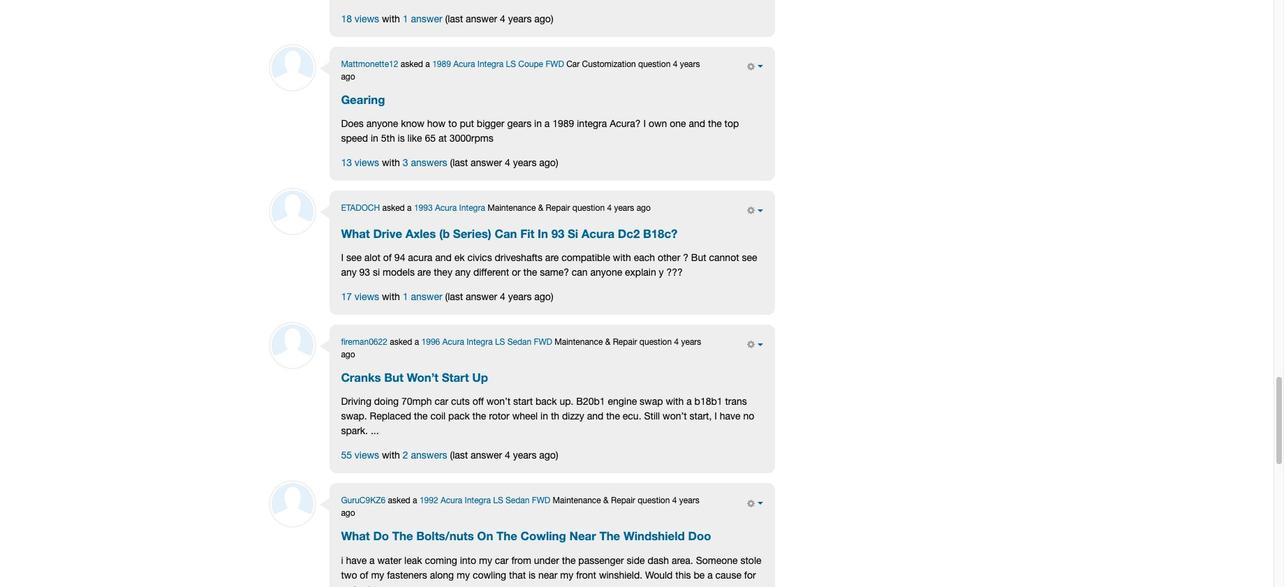 Task type: locate. For each thing, give the bounding box(es) containing it.
3 views from the top
[[355, 292, 379, 303]]

ago) for what  drive axles (b series) can fit in 93 si acura dc2 b18c?
[[535, 292, 554, 303]]

1
[[403, 13, 408, 24], [403, 292, 408, 303]]

maintenance for up
[[555, 338, 603, 348]]

maintenance & repair             question             4 years ago
[[341, 338, 702, 360], [341, 496, 700, 519]]

but up doing
[[384, 371, 404, 385]]

1 horizontal spatial 1989
[[553, 118, 575, 129]]

answer up mattmonette12 asked a 1989 acura integra ls coupe fwd
[[411, 13, 443, 24]]

question right customization
[[639, 59, 671, 69]]

asked right "mattmonette12"
[[401, 59, 423, 69]]

1 horizontal spatial water
[[378, 555, 402, 566]]

i inside driving doing 70mph car cuts off won't start back  up. b20b1 engine swap with a b18b1 trans swap.  replaced the coil pack the rotor wheel in th dizzy  and the ecu. still won't start, i have no spark. ...
[[715, 411, 718, 422]]

0 vertical spatial 1 answer link
[[403, 13, 443, 24]]

& up passenger
[[604, 496, 609, 506]]

is right that
[[529, 570, 536, 581]]

4 inside the car customization             question             4 years ago
[[673, 59, 678, 69]]

1 horizontal spatial of
[[383, 252, 392, 264]]

0 vertical spatial sedan
[[508, 338, 532, 348]]

0 horizontal spatial have
[[346, 555, 367, 566]]

what for what  drive axles (b series) can fit in 93 si acura dc2 b18c?
[[341, 227, 370, 241]]

asked for gearing
[[401, 59, 423, 69]]

0 horizontal spatial is
[[398, 133, 405, 144]]

1 horizontal spatial and
[[587, 411, 604, 422]]

on
[[477, 530, 494, 544]]

can
[[572, 267, 588, 278]]

asked for cranks but won't start up
[[390, 338, 413, 348]]

for
[[745, 570, 757, 581]]

anyone inside does anyone know how to put bigger gears in a  1989 integra acura? i own one and the top speed  in 5th is like 65 at 3000rpms
[[367, 118, 399, 129]]

answers right 3
[[411, 157, 448, 168]]

to
[[449, 118, 457, 129], [368, 585, 377, 588]]

0 vertical spatial i
[[644, 118, 646, 129]]

doing
[[374, 397, 399, 408]]

(b
[[439, 227, 450, 241]]

2 what from the top
[[341, 530, 370, 544]]

does anyone know how to put bigger gears in a  1989 integra acura? i own one and the top speed  in 5th is like 65 at 3000rpms
[[341, 118, 740, 144]]

(last for cranks but won't start up
[[450, 450, 468, 462]]

my up e...
[[371, 570, 385, 581]]

0 vertical spatial and
[[689, 118, 706, 129]]

integra
[[577, 118, 607, 129]]

car up coil
[[435, 397, 449, 408]]

0 vertical spatial are
[[546, 252, 559, 264]]

55
[[341, 450, 352, 462]]

& up "engine"
[[606, 338, 611, 348]]

cuts
[[451, 397, 470, 408]]

1 vertical spatial &
[[606, 338, 611, 348]]

1 vertical spatial 1 answer link
[[403, 292, 443, 303]]

is right 5th
[[398, 133, 405, 144]]

i see alot of 94 acura and ek civics driveshafts are  compatible with each other ? but cannot see any  93 si models are they any different or the same?  can anyone explain y ???
[[341, 252, 758, 278]]

1989 down 18 views with 1 answer (last answer 4 years ago)
[[433, 59, 451, 69]]

repair up in
[[546, 203, 571, 213]]

with left "each"
[[613, 252, 632, 264]]

with left 3
[[382, 157, 400, 168]]

acura for what do the bolts/nuts on the cowling near the windshield doo
[[441, 496, 463, 506]]

fwd for cranks but won't start up
[[534, 338, 553, 348]]

2 vertical spatial in
[[541, 411, 549, 422]]

2 horizontal spatial and
[[689, 118, 706, 129]]

answer down "3000rpms" on the top of page
[[471, 157, 502, 168]]

0 horizontal spatial the
[[393, 530, 413, 544]]

car up cowling
[[495, 555, 509, 566]]

1 1 from the top
[[403, 13, 408, 24]]

1 what from the top
[[341, 227, 370, 241]]

2 vertical spatial fwd
[[532, 496, 551, 506]]

i
[[644, 118, 646, 129], [341, 252, 344, 264], [715, 411, 718, 422]]

2 1 answer link from the top
[[403, 292, 443, 303]]

to left put
[[449, 118, 457, 129]]

0 vertical spatial anyone
[[367, 118, 399, 129]]

driveshafts
[[495, 252, 543, 264]]

answer down the rotor
[[471, 450, 502, 462]]

2 vertical spatial and
[[587, 411, 604, 422]]

what down etadoch link
[[341, 227, 370, 241]]

coupe
[[519, 59, 544, 69]]

2 any from the left
[[455, 267, 471, 278]]

0 horizontal spatial but
[[384, 371, 404, 385]]

1 vertical spatial have
[[346, 555, 367, 566]]

views for gearing
[[355, 157, 379, 168]]

94
[[395, 252, 406, 264]]

integra up up
[[467, 338, 493, 348]]

1 see from the left
[[346, 252, 362, 264]]

1 answer link for 17 views
[[403, 292, 443, 303]]

2 horizontal spatial i
[[715, 411, 718, 422]]

a left 1996
[[415, 338, 419, 348]]

the right under
[[562, 555, 576, 566]]

1 vertical spatial to
[[368, 585, 377, 588]]

etadoch link
[[341, 203, 380, 213]]

views right 18
[[355, 13, 379, 24]]

0 vertical spatial to
[[449, 118, 457, 129]]

ago down "mattmonette12"
[[341, 72, 355, 82]]

won't up the rotor
[[487, 397, 511, 408]]

in right gears
[[535, 118, 542, 129]]

in
[[538, 227, 548, 241]]

0 horizontal spatial car
[[435, 397, 449, 408]]

1 vertical spatial what
[[341, 530, 370, 544]]

2 horizontal spatial the
[[600, 530, 621, 544]]

in left 5th
[[371, 133, 379, 144]]

maintenance & repair             question             4 years ago for on
[[341, 496, 700, 519]]

asked for what  drive axles (b series) can fit in 93 si acura dc2 b18c?
[[383, 203, 405, 213]]

each
[[634, 252, 655, 264]]

rotor
[[489, 411, 510, 422]]

views for cranks but won't start up
[[355, 450, 379, 462]]

ago)
[[535, 13, 554, 24], [540, 157, 559, 168], [535, 292, 554, 303], [540, 450, 559, 462]]

my up cowling
[[479, 555, 493, 566]]

a inside driving doing 70mph car cuts off won't start back  up. b20b1 engine swap with a b18b1 trans swap.  replaced the coil pack the rotor wheel in th dizzy  and the ecu. still won't start, i have no spark. ...
[[687, 397, 692, 408]]

1 vertical spatial 93
[[360, 267, 370, 278]]

acura for gearing
[[454, 59, 475, 69]]

ago) down same?
[[535, 292, 554, 303]]

1 vertical spatial 1
[[403, 292, 408, 303]]

0 horizontal spatial are
[[418, 267, 431, 278]]

4 views from the top
[[355, 450, 379, 462]]

the inside does anyone know how to put bigger gears in a  1989 integra acura? i own one and the top speed  in 5th is like 65 at 3000rpms
[[708, 118, 722, 129]]

with left 2
[[382, 450, 400, 462]]

0 vertical spatial what
[[341, 227, 370, 241]]

1 horizontal spatial see
[[742, 252, 758, 264]]

a down 18 views with 1 answer (last answer 4 years ago)
[[426, 59, 430, 69]]

integra for what do the bolts/nuts on the cowling near the windshield doo
[[465, 496, 491, 506]]

1 vertical spatial ls
[[495, 338, 505, 348]]

0 horizontal spatial i
[[341, 252, 344, 264]]

integra for gearing
[[478, 59, 504, 69]]

0 vertical spatial of
[[383, 252, 392, 264]]

answer for 13 views with 3 answers (last answer 4 years ago)
[[471, 157, 502, 168]]

0 vertical spatial 1
[[403, 13, 408, 24]]

of left 94
[[383, 252, 392, 264]]

1 vertical spatial i
[[341, 252, 344, 264]]

stole
[[741, 555, 762, 566]]

with down "models"
[[382, 292, 400, 303]]

fireman0622 asked a 1996 acura integra ls sedan fwd
[[341, 338, 553, 348]]

mattmonette12
[[341, 59, 399, 69]]

front
[[577, 570, 597, 581]]

0 horizontal spatial see
[[346, 252, 362, 264]]

3 the from the left
[[600, 530, 621, 544]]

start
[[442, 371, 469, 385]]

with for 17 views with 1 answer (last answer 4 years ago)
[[382, 292, 400, 303]]

acura for what  drive axles (b series) can fit in 93 si acura dc2 b18c?
[[435, 203, 457, 213]]

dash
[[648, 555, 669, 566]]

0 vertical spatial but
[[692, 252, 707, 264]]

1 answers from the top
[[411, 157, 448, 168]]

1 vertical spatial sedan
[[506, 496, 530, 506]]

ls for what do the bolts/nuts on the cowling near the windshield doo
[[493, 496, 504, 506]]

2 answers link
[[403, 450, 448, 462]]

maintenance & repair             question             4 years ago up up
[[341, 338, 702, 360]]

0 vertical spatial have
[[720, 411, 741, 422]]

1 horizontal spatial won't
[[663, 411, 687, 422]]

fwd for gearing
[[546, 59, 564, 69]]

would
[[646, 570, 673, 581]]

see right cannot
[[742, 252, 758, 264]]

guruc9kz6 asked a 1992 acura integra ls sedan fwd
[[341, 496, 551, 506]]

have down trans
[[720, 411, 741, 422]]

the inside i have a water leak coming into my car from under the passenger side dash area. someone stole two of my fasteners along my cowling that is near my front winshield. would this be a cause for water to e...
[[562, 555, 576, 566]]

1 vertical spatial maintenance
[[555, 338, 603, 348]]

maintenance up the b20b1
[[555, 338, 603, 348]]

integra for cranks but won't start up
[[467, 338, 493, 348]]

2 vertical spatial maintenance
[[553, 496, 601, 506]]

views right 17
[[355, 292, 379, 303]]

asked for what do the bolts/nuts on the cowling near the windshield doo
[[388, 496, 411, 506]]

0 vertical spatial 1989
[[433, 59, 451, 69]]

0 horizontal spatial 93
[[360, 267, 370, 278]]

mattmonette12 asked a 1989 acura integra ls coupe fwd
[[341, 59, 564, 69]]

0 horizontal spatial and
[[435, 252, 452, 264]]

93 right in
[[552, 227, 565, 241]]

0 horizontal spatial any
[[341, 267, 357, 278]]

0 vertical spatial repair
[[546, 203, 571, 213]]

0 vertical spatial is
[[398, 133, 405, 144]]

0 horizontal spatial won't
[[487, 397, 511, 408]]

18 views with 1 answer (last answer 4 years ago)
[[341, 13, 554, 24]]

have inside i have a water leak coming into my car from under the passenger side dash area. someone stole two of my fasteners along my cowling that is near my front winshield. would this be a cause for water to e...
[[346, 555, 367, 566]]

i inside does anyone know how to put bigger gears in a  1989 integra acura? i own one and the top speed  in 5th is like 65 at 3000rpms
[[644, 118, 646, 129]]

0 horizontal spatial of
[[360, 570, 369, 581]]

(last for what  drive axles (b series) can fit in 93 si acura dc2 b18c?
[[445, 292, 463, 303]]

0 vertical spatial answers
[[411, 157, 448, 168]]

water down "two"
[[341, 585, 366, 588]]

1 vertical spatial water
[[341, 585, 366, 588]]

ago) up coupe
[[535, 13, 554, 24]]

1996 acura integra ls sedan fwd link
[[422, 338, 553, 348]]

0 horizontal spatial to
[[368, 585, 377, 588]]

1 horizontal spatial 93
[[552, 227, 565, 241]]

repair for cranks but won't start up
[[613, 338, 638, 348]]

the down "engine"
[[607, 411, 620, 422]]

back
[[536, 397, 557, 408]]

1 horizontal spatial is
[[529, 570, 536, 581]]

1 down "models"
[[403, 292, 408, 303]]

2 the from the left
[[497, 530, 518, 544]]

my
[[479, 555, 493, 566], [371, 570, 385, 581], [457, 570, 470, 581], [561, 570, 574, 581]]

1 vertical spatial 1989
[[553, 118, 575, 129]]

1992 acura integra ls sedan fwd link
[[420, 496, 551, 506]]

ago) down driving doing 70mph car cuts off won't start back  up. b20b1 engine swap with a b18b1 trans swap.  replaced the coil pack the rotor wheel in th dizzy  and the ecu. still won't start, i have no spark. ...
[[540, 450, 559, 462]]

won't right still
[[663, 411, 687, 422]]

2 vertical spatial ls
[[493, 496, 504, 506]]

& up in
[[539, 203, 544, 213]]

1 vertical spatial answers
[[411, 450, 448, 462]]

1 vertical spatial of
[[360, 570, 369, 581]]

1 horizontal spatial anyone
[[591, 267, 623, 278]]

& for what do the bolts/nuts on the cowling near the windshield doo
[[604, 496, 609, 506]]

0 vertical spatial 93
[[552, 227, 565, 241]]

the up passenger
[[600, 530, 621, 544]]

integra
[[478, 59, 504, 69], [459, 203, 486, 213], [467, 338, 493, 348], [465, 496, 491, 506]]

0 vertical spatial fwd
[[546, 59, 564, 69]]

integra up series)
[[459, 203, 486, 213]]

1 horizontal spatial have
[[720, 411, 741, 422]]

years inside the car customization             question             4 years ago
[[680, 59, 701, 69]]

maintenance & repair             question             4 years ago up what do the bolts/nuts on the cowling near the windshield doo at the bottom of the page
[[341, 496, 700, 519]]

do
[[373, 530, 389, 544]]

start
[[514, 397, 533, 408]]

1 horizontal spatial to
[[449, 118, 457, 129]]

years up 'doo'
[[680, 496, 700, 506]]

fasteners
[[387, 570, 427, 581]]

asked left 1992
[[388, 496, 411, 506]]

views
[[355, 13, 379, 24], [355, 157, 379, 168], [355, 292, 379, 303], [355, 450, 379, 462]]

won't
[[407, 371, 439, 385]]

fwd for what do the bolts/nuts on the cowling near the windshield doo
[[532, 496, 551, 506]]

in inside driving doing 70mph car cuts off won't start back  up. b20b1 engine swap with a b18b1 trans swap.  replaced the coil pack the rotor wheel in th dizzy  and the ecu. still won't start, i have no spark. ...
[[541, 411, 549, 422]]

anyone up 5th
[[367, 118, 399, 129]]

see left alot
[[346, 252, 362, 264]]

1 vertical spatial and
[[435, 252, 452, 264]]

and up they
[[435, 252, 452, 264]]

answer down the different
[[466, 292, 498, 303]]

this
[[676, 570, 691, 581]]

1 horizontal spatial the
[[497, 530, 518, 544]]

1 vertical spatial car
[[495, 555, 509, 566]]

the right the do
[[393, 530, 413, 544]]

1 horizontal spatial i
[[644, 118, 646, 129]]

2 vertical spatial &
[[604, 496, 609, 506]]

17 views with 1 answer (last answer 4 years ago)
[[341, 292, 554, 303]]

views right 13
[[355, 157, 379, 168]]

0 vertical spatial water
[[378, 555, 402, 566]]

one
[[670, 118, 687, 129]]

17 views link
[[341, 292, 379, 303]]

cranks but won't start up
[[341, 371, 488, 385]]

integra up on at the left of the page
[[465, 496, 491, 506]]

2 answers from the top
[[411, 450, 448, 462]]

ago) for cranks but won't start up
[[540, 450, 559, 462]]

but inside cranks but won't start up link
[[384, 371, 404, 385]]

of
[[383, 252, 392, 264], [360, 570, 369, 581]]

0 vertical spatial in
[[535, 118, 542, 129]]

a up "start," on the right bottom
[[687, 397, 692, 408]]

question up the swap
[[640, 338, 672, 348]]

are up same?
[[546, 252, 559, 264]]

1 vertical spatial anyone
[[591, 267, 623, 278]]

1 answer link down they
[[403, 292, 443, 303]]

maintenance for on
[[553, 496, 601, 506]]

(last right 2 answers link in the bottom of the page
[[450, 450, 468, 462]]

1 horizontal spatial any
[[455, 267, 471, 278]]

asked
[[401, 59, 423, 69], [383, 203, 405, 213], [390, 338, 413, 348], [388, 496, 411, 506]]

repair for what do the bolts/nuts on the cowling near the windshield doo
[[611, 496, 636, 506]]

2 1 from the top
[[403, 292, 408, 303]]

1 vertical spatial but
[[384, 371, 404, 385]]

1 vertical spatial fwd
[[534, 338, 553, 348]]

to inside i have a water leak coming into my car from under the passenger side dash area. someone stole two of my fasteners along my cowling that is near my front winshield. would this be a cause for water to e...
[[368, 585, 377, 588]]

what left the do
[[341, 530, 370, 544]]

2 vertical spatial repair
[[611, 496, 636, 506]]

asked up drive at left
[[383, 203, 405, 213]]

0 vertical spatial ls
[[506, 59, 516, 69]]

2
[[403, 450, 408, 462]]

dc2
[[618, 227, 640, 241]]

(last down they
[[445, 292, 463, 303]]

1 vertical spatial maintenance & repair             question             4 years ago
[[341, 496, 700, 519]]

93 left si
[[360, 267, 370, 278]]

0 vertical spatial car
[[435, 397, 449, 408]]

are down acura
[[418, 267, 431, 278]]

93 inside i see alot of 94 acura and ek civics driveshafts are  compatible with each other ? but cannot see any  93 si models are they any different or the same?  can anyone explain y ???
[[360, 267, 370, 278]]

of right "two"
[[360, 570, 369, 581]]

(last up mattmonette12 asked a 1989 acura integra ls coupe fwd
[[445, 13, 463, 24]]

with right 18 views link
[[382, 13, 400, 24]]

1 horizontal spatial but
[[692, 252, 707, 264]]

what  drive axles (b series) can fit in 93 si acura dc2 b18c?
[[341, 227, 678, 241]]

cowling
[[473, 570, 507, 581]]

repair up "engine"
[[613, 338, 638, 348]]

2 views from the top
[[355, 157, 379, 168]]

1996
[[422, 338, 440, 348]]

start,
[[690, 411, 712, 422]]

1 answer link up mattmonette12 asked a 1989 acura integra ls coupe fwd
[[403, 13, 443, 24]]

engine
[[608, 397, 637, 408]]

with for 13 views with 3 answers (last answer 4 years ago)
[[382, 157, 400, 168]]

acura right 1992
[[441, 496, 463, 506]]

maintenance
[[488, 203, 536, 213], [555, 338, 603, 348], [553, 496, 601, 506]]

maintenance & repair             question             4 years ago for up
[[341, 338, 702, 360]]

0 horizontal spatial water
[[341, 585, 366, 588]]

0 horizontal spatial 1989
[[433, 59, 451, 69]]

1 1 answer link from the top
[[403, 13, 443, 24]]

ls for gearing
[[506, 59, 516, 69]]

answers
[[411, 157, 448, 168], [411, 450, 448, 462]]

a right gears
[[545, 118, 550, 129]]

is
[[398, 133, 405, 144], [529, 570, 536, 581]]

and inside driving doing 70mph car cuts off won't start back  up. b20b1 engine swap with a b18b1 trans swap.  replaced the coil pack the rotor wheel in th dizzy  and the ecu. still won't start, i have no spark. ...
[[587, 411, 604, 422]]

1 maintenance & repair             question             4 years ago from the top
[[341, 338, 702, 360]]

1 vertical spatial is
[[529, 570, 536, 581]]

anyone
[[367, 118, 399, 129], [591, 267, 623, 278]]

what do the bolts/nuts on the cowling near the windshield doo link
[[341, 530, 712, 544]]

of inside i see alot of 94 acura and ek civics driveshafts are  compatible with each other ? but cannot see any  93 si models are they any different or the same?  can anyone explain y ???
[[383, 252, 392, 264]]

i have a water leak coming into my car from under the passenger side dash area. someone stole two of my fasteners along my cowling that is near my front winshield. would this be a cause for water to e...
[[341, 555, 762, 588]]

repair up windshield
[[611, 496, 636, 506]]

integra left coupe
[[478, 59, 504, 69]]

different
[[474, 267, 509, 278]]

0 vertical spatial maintenance & repair             question             4 years ago
[[341, 338, 702, 360]]

0 horizontal spatial anyone
[[367, 118, 399, 129]]

maintenance up near
[[553, 496, 601, 506]]

sedan up what do the bolts/nuts on the cowling near the windshield doo at the bottom of the page
[[506, 496, 530, 506]]

2 vertical spatial i
[[715, 411, 718, 422]]

1 vertical spatial repair
[[613, 338, 638, 348]]

etadoch asked a 1993 acura integra maintenance & repair             question             4 years ago
[[341, 203, 651, 213]]

but
[[692, 252, 707, 264], [384, 371, 404, 385]]

views right 55
[[355, 450, 379, 462]]

swap
[[640, 397, 663, 408]]

answer for 55 views with 2 answers (last answer 4 years ago)
[[471, 450, 502, 462]]

1 horizontal spatial car
[[495, 555, 509, 566]]

acura down 18 views with 1 answer (last answer 4 years ago)
[[454, 59, 475, 69]]

to inside does anyone know how to put bigger gears in a  1989 integra acura? i own one and the top speed  in 5th is like 65 at 3000rpms
[[449, 118, 457, 129]]

to left e...
[[368, 585, 377, 588]]

i
[[341, 555, 343, 566]]

1 views from the top
[[355, 13, 379, 24]]

years up one
[[680, 59, 701, 69]]

1 horizontal spatial are
[[546, 252, 559, 264]]

2 maintenance & repair             question             4 years ago from the top
[[341, 496, 700, 519]]

near
[[570, 530, 597, 544]]

1992
[[420, 496, 439, 506]]

acura right the 'si'
[[582, 227, 615, 241]]



Task type: describe. For each thing, give the bounding box(es) containing it.
si
[[373, 267, 380, 278]]

question up windshield
[[638, 496, 670, 506]]

they
[[434, 267, 453, 278]]

car customization             question             4 years ago
[[341, 59, 701, 82]]

answer for 18 views with 1 answer (last answer 4 years ago)
[[466, 13, 498, 24]]

fireman0622 link
[[341, 338, 388, 348]]

passenger
[[579, 555, 624, 566]]

2 see from the left
[[742, 252, 758, 264]]

ago) for gearing
[[540, 157, 559, 168]]

what  drive axles (b series) can fit in 93 si acura dc2 b18c? link
[[341, 227, 678, 241]]

gearing link
[[341, 93, 385, 107]]

car
[[567, 59, 580, 69]]

axles
[[406, 227, 436, 241]]

e...
[[380, 585, 393, 588]]

but inside i see alot of 94 acura and ek civics driveshafts are  compatible with each other ? but cannot see any  93 si models are they any different or the same?  can anyone explain y ???
[[692, 252, 707, 264]]

1 for 18 views
[[403, 13, 408, 24]]

answer for 17 views with 1 answer (last answer 4 years ago)
[[466, 292, 498, 303]]

years down the or
[[508, 292, 532, 303]]

what do the bolts/nuts on the cowling near the windshield doo
[[341, 530, 712, 544]]

93 inside what  drive axles (b series) can fit in 93 si acura dc2 b18c? link
[[552, 227, 565, 241]]

1989 acura integra ls coupe fwd link
[[433, 59, 564, 69]]

models
[[383, 267, 415, 278]]

into
[[460, 555, 477, 566]]

13
[[341, 157, 352, 168]]

years down 'wheel'
[[513, 450, 537, 462]]

13 views link
[[341, 157, 379, 168]]

alot
[[365, 252, 381, 264]]

off
[[473, 397, 484, 408]]

ago inside the car customization             question             4 years ago
[[341, 72, 355, 82]]

series)
[[453, 227, 492, 241]]

b18b1
[[695, 397, 723, 408]]

windshield
[[624, 530, 685, 544]]

what for what do the bolts/nuts on the cowling near the windshield doo
[[341, 530, 370, 544]]

with for 55 views with 2 answers (last answer 4 years ago)
[[382, 450, 400, 462]]

acura for cranks but won't start up
[[443, 338, 465, 348]]

a down the do
[[370, 555, 375, 566]]

be
[[694, 570, 705, 581]]

etadoch
[[341, 203, 380, 213]]

my down into
[[457, 570, 470, 581]]

a left '1993'
[[407, 203, 412, 213]]

coming
[[425, 555, 458, 566]]

wheel
[[513, 411, 538, 422]]

a inside does anyone know how to put bigger gears in a  1989 integra acura? i own one and the top speed  in 5th is like 65 at 3000rpms
[[545, 118, 550, 129]]

with inside i see alot of 94 acura and ek civics driveshafts are  compatible with each other ? but cannot see any  93 si models are they any different or the same?  can anyone explain y ???
[[613, 252, 632, 264]]

the inside i see alot of 94 acura and ek civics driveshafts are  compatible with each other ? but cannot see any  93 si models are they any different or the same?  can anyone explain y ???
[[524, 267, 538, 278]]

years up b18b1
[[682, 338, 702, 348]]

years up dc2 on the top left
[[614, 203, 635, 213]]

mattmonette12 link
[[341, 59, 399, 69]]

other
[[658, 252, 681, 264]]

up.
[[560, 397, 574, 408]]

1 answer link for 18 views
[[403, 13, 443, 24]]

anyone inside i see alot of 94 acura and ek civics driveshafts are  compatible with each other ? but cannot see any  93 si models are they any different or the same?  can anyone explain y ???
[[591, 267, 623, 278]]

1993
[[414, 203, 433, 213]]

my right near
[[561, 570, 574, 581]]

gears
[[508, 118, 532, 129]]

answers for gearing
[[411, 157, 448, 168]]

1 vertical spatial won't
[[663, 411, 687, 422]]

can
[[495, 227, 517, 241]]

1 the from the left
[[393, 530, 413, 544]]

0 vertical spatial maintenance
[[488, 203, 536, 213]]

have inside driving doing 70mph car cuts off won't start back  up. b20b1 engine swap with a b18b1 trans swap.  replaced the coil pack the rotor wheel in th dizzy  and the ecu. still won't start, i have no spark. ...
[[720, 411, 741, 422]]

the down off
[[473, 411, 487, 422]]

gearing
[[341, 93, 385, 107]]

acura?
[[610, 118, 641, 129]]

1 vertical spatial in
[[371, 133, 379, 144]]

coil
[[431, 411, 446, 422]]

put
[[460, 118, 474, 129]]

area.
[[672, 555, 694, 566]]

driving doing 70mph car cuts off won't start back  up. b20b1 engine swap with a b18b1 trans swap.  replaced the coil pack the rotor wheel in th dizzy  and the ecu. still won't start, i have no spark. ...
[[341, 397, 755, 437]]

ls for cranks but won't start up
[[495, 338, 505, 348]]

55 views link
[[341, 450, 379, 462]]

swap.
[[341, 411, 367, 422]]

side
[[627, 555, 645, 566]]

and inside does anyone know how to put bigger gears in a  1989 integra acura? i own one and the top speed  in 5th is like 65 at 3000rpms
[[689, 118, 706, 129]]

18
[[341, 13, 352, 24]]

sedan for up
[[508, 338, 532, 348]]

know
[[401, 118, 425, 129]]

18 views link
[[341, 13, 379, 24]]

that
[[509, 570, 526, 581]]

1993 acura integra link
[[414, 203, 486, 213]]

& for cranks but won't start up
[[606, 338, 611, 348]]

with for 18 views with 1 answer (last answer 4 years ago)
[[382, 13, 400, 24]]

si
[[568, 227, 579, 241]]

bigger
[[477, 118, 505, 129]]

someone
[[696, 555, 738, 566]]

along
[[430, 570, 454, 581]]

with inside driving doing 70mph car cuts off won't start back  up. b20b1 engine swap with a b18b1 trans swap.  replaced the coil pack the rotor wheel in th dizzy  and the ecu. still won't start, i have no spark. ...
[[666, 397, 684, 408]]

same?
[[540, 267, 569, 278]]

bolts/nuts
[[417, 530, 474, 544]]

(last for gearing
[[450, 157, 468, 168]]

or
[[512, 267, 521, 278]]

3 answers link
[[403, 157, 448, 168]]

ago down "fireman0622"
[[341, 350, 355, 360]]

ek
[[455, 252, 465, 264]]

car inside driving doing 70mph car cuts off won't start back  up. b20b1 engine swap with a b18b1 trans swap.  replaced the coil pack the rotor wheel in th dizzy  and the ecu. still won't start, i have no spark. ...
[[435, 397, 449, 408]]

question up the 'si'
[[573, 203, 605, 213]]

17
[[341, 292, 352, 303]]

of inside i have a water leak coming into my car from under the passenger side dash area. someone stole two of my fasteners along my cowling that is near my front winshield. would this be a cause for water to e...
[[360, 570, 369, 581]]

0 vertical spatial won't
[[487, 397, 511, 408]]

?
[[683, 252, 689, 264]]

years down does anyone know how to put bigger gears in a  1989 integra acura? i own one and the top speed  in 5th is like 65 at 3000rpms
[[513, 157, 537, 168]]

sedan for on
[[506, 496, 530, 506]]

question inside the car customization             question             4 years ago
[[639, 59, 671, 69]]

answers for cranks but won't start up
[[411, 450, 448, 462]]

0 vertical spatial &
[[539, 203, 544, 213]]

3000rpms
[[450, 133, 494, 144]]

at
[[439, 133, 447, 144]]

doo
[[689, 530, 712, 544]]

under
[[534, 555, 560, 566]]

1 vertical spatial are
[[418, 267, 431, 278]]

leak
[[405, 555, 422, 566]]

is inside does anyone know how to put bigger gears in a  1989 integra acura? i own one and the top speed  in 5th is like 65 at 3000rpms
[[398, 133, 405, 144]]

years up coupe
[[508, 13, 532, 24]]

fireman0622
[[341, 338, 388, 348]]

cranks but won't start up link
[[341, 371, 488, 385]]

how
[[427, 118, 446, 129]]

up
[[472, 371, 488, 385]]

70mph
[[402, 397, 432, 408]]

cowling
[[521, 530, 567, 544]]

55 views with 2 answers (last answer 4 years ago)
[[341, 450, 559, 462]]

the down 70mph
[[414, 411, 428, 422]]

spark.
[[341, 426, 368, 437]]

from
[[512, 555, 532, 566]]

i inside i see alot of 94 acura and ek civics driveshafts are  compatible with each other ? but cannot see any  93 si models are they any different or the same?  can anyone explain y ???
[[341, 252, 344, 264]]

ago down the guruc9kz6
[[341, 509, 355, 519]]

1 any from the left
[[341, 267, 357, 278]]

1 for 17 views
[[403, 292, 408, 303]]

is inside i have a water leak coming into my car from under the passenger side dash area. someone stole two of my fasteners along my cowling that is near my front winshield. would this be a cause for water to e...
[[529, 570, 536, 581]]

ago up dc2 on the top left
[[637, 203, 651, 213]]

and inside i see alot of 94 acura and ek civics driveshafts are  compatible with each other ? but cannot see any  93 si models are they any different or the same?  can anyone explain y ???
[[435, 252, 452, 264]]

integra for what  drive axles (b series) can fit in 93 si acura dc2 b18c?
[[459, 203, 486, 213]]

winshield.
[[599, 570, 643, 581]]

1989 inside does anyone know how to put bigger gears in a  1989 integra acura? i own one and the top speed  in 5th is like 65 at 3000rpms
[[553, 118, 575, 129]]

acura
[[408, 252, 433, 264]]

still
[[645, 411, 660, 422]]

views for what  drive axles (b series) can fit in 93 si acura dc2 b18c?
[[355, 292, 379, 303]]

guruc9kz6
[[341, 496, 386, 506]]

a left 1992
[[413, 496, 418, 506]]

car inside i have a water leak coming into my car from under the passenger side dash area. someone stole two of my fasteners along my cowling that is near my front winshield. would this be a cause for water to e...
[[495, 555, 509, 566]]

b18c?
[[643, 227, 678, 241]]

???
[[667, 267, 683, 278]]

answer down they
[[411, 292, 443, 303]]

a right be
[[708, 570, 713, 581]]

ecu.
[[623, 411, 642, 422]]



Task type: vqa. For each thing, say whether or not it's contained in the screenshot.


